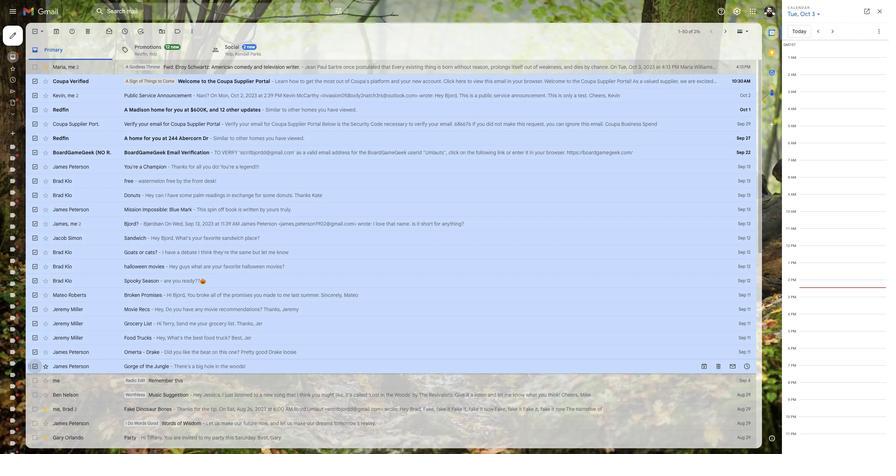 Task type: locate. For each thing, give the bounding box(es) containing it.
1 vertical spatial hi
[[157, 321, 162, 327]]

hey, for hey, what's the best food truck? best, jer
[[157, 335, 166, 342]]

2 mateo from the left
[[344, 292, 358, 299]]

email right valid
[[319, 150, 331, 156]]

None checkbox
[[31, 64, 39, 71], [31, 78, 39, 85], [31, 106, 39, 114], [31, 149, 39, 156], [31, 164, 39, 171], [31, 192, 39, 199], [31, 221, 39, 228], [31, 249, 39, 256], [31, 335, 39, 342], [31, 349, 39, 356], [31, 363, 39, 371], [31, 378, 39, 385], [31, 392, 39, 399], [31, 406, 39, 413], [31, 64, 39, 71], [31, 78, 39, 85], [31, 106, 39, 114], [31, 149, 39, 156], [31, 164, 39, 171], [31, 192, 39, 199], [31, 221, 39, 228], [31, 249, 39, 256], [31, 335, 39, 342], [31, 349, 39, 356], [31, 363, 39, 371], [31, 378, 39, 385], [31, 392, 39, 399], [31, 406, 39, 413]]

row containing james
[[26, 217, 757, 231]]

0 vertical spatial let
[[262, 250, 267, 256]]

thanks for 26,
[[177, 407, 193, 413]]

2 verify from the left
[[225, 121, 238, 127]]

3 brad klo from the top
[[53, 250, 72, 256]]

- right omerta
[[143, 350, 145, 356]]

5 29 from the top
[[746, 436, 751, 441]]

have left debate
[[165, 250, 176, 256]]

email.
[[440, 121, 453, 127], [591, 121, 604, 127]]

some up yours
[[263, 192, 275, 199]]

for up 244
[[163, 121, 170, 127]]

miller for grocery list
[[71, 321, 83, 327]]

that for love
[[386, 221, 396, 227]]

10:30 am
[[732, 79, 751, 84]]

1 sep 12 from the top
[[738, 236, 751, 241]]

1 aug 29 from the top
[[737, 393, 751, 398]]

a inside a godless throne fwd: elroy schwartz: american comedy and television writer. - jean paul sartre once postulated that every existing thing is born without reason, prolongs itself out of weakness, and dies by chance. on tue, oct 3, 2023 at 4:13 pm maria williams <mariaaawilliams
[[126, 64, 128, 70]]

email. right ignore at the right of page
[[591, 121, 604, 127]]

brad for donuts - hey can i have some palm readings in exchange for some donuts. thanks kate
[[53, 192, 64, 199]]

1 vertical spatial all
[[211, 292, 216, 299]]

0 vertical spatial that
[[382, 64, 391, 70]]

readings
[[206, 192, 225, 199]]

verify your email for coupa supplier portal - verify your email for coupa supplier portal below is the security code necessary to verify your email. 686676 if you did not make this request, you can ignore this email. coupa business spend
[[124, 121, 657, 127]]

promises
[[141, 292, 162, 299]]

existing
[[406, 64, 423, 70]]

brad klo for donuts - hey can i have some palm readings in exchange for some donuts. thanks kate
[[53, 192, 72, 199]]

that right 'song'
[[287, 392, 296, 399]]

2 vertical spatial bjord,
[[173, 292, 186, 299]]

james , me 2
[[53, 221, 81, 227]]

what's down "terry,"
[[167, 335, 183, 342]]

1 vertical spatial that
[[386, 221, 396, 227]]

come
[[163, 79, 174, 84]]

aug for gary orlando
[[737, 436, 745, 441]]

1 vertical spatial know
[[513, 392, 525, 399]]

2 jeremy miller from the top
[[53, 321, 83, 327]]

0 vertical spatial similar
[[266, 107, 281, 113]]

public
[[479, 92, 493, 99]]

toolbar inside row
[[697, 363, 754, 371]]

3 13 from the top
[[747, 193, 751, 198]]

kevin up 'a madison home for you at $600k, and 12 other updates - similar to other homes you have viewed. ‌ ‌ ‌ ‌ ‌ ‌ ‌ ‌ ‌ ‌ ‌ ‌ ‌ ‌ ‌ ‌ ‌ ‌ ‌ ‌ ‌ ‌ ‌ ‌ ‌ ‌ ‌ ‌ ‌ ‌ ‌ ‌ ‌ ‌ ‌ ‌ ‌ ‌ ‌ ‌ ‌ ‌ ‌ ‌ ‌ ‌ ‌ ‌ ‌ ‌ ‌ ‌ ‌ ‌ ‌ ‌ ‌ ‌ ‌ ‌ ‌ ‌ ‌ ‌ ‌ ‌ ‌ ‌ ‌ ‌ ‌ ‌ ‌ ‌ ‌ ‌ ‌ ‌ ‌ ‌ ‌'
[[283, 92, 296, 99]]

1 klo from the top
[[65, 178, 72, 185]]

verify
[[415, 121, 427, 127]]

2 james peterson from the top
[[53, 207, 89, 213]]

report spam image
[[69, 28, 76, 35]]

you left ready??
[[173, 278, 181, 285]]

0 horizontal spatial you
[[164, 435, 172, 442]]

1 horizontal spatial favorite
[[223, 264, 241, 270]]

2 boardgamegeek from the left
[[124, 150, 166, 156]]

by right 'woods''
[[413, 392, 418, 399]]

broke
[[197, 292, 209, 299]]

29 for orlando
[[746, 436, 751, 441]]

you
[[174, 107, 183, 113], [318, 107, 326, 113], [477, 121, 485, 127], [547, 121, 555, 127], [152, 135, 161, 142], [266, 135, 274, 142], [203, 164, 211, 170], [173, 278, 181, 285], [254, 292, 262, 299], [173, 307, 182, 313], [173, 350, 182, 356], [312, 392, 320, 399], [539, 392, 547, 399]]

thanks for legend!!!
[[171, 164, 187, 170]]

you down announcement
[[174, 107, 183, 113]]

1 horizontal spatial verify
[[225, 121, 238, 127]]

sep 11 for hey, do you have any movie recommendations? thanks, jeremy
[[739, 307, 751, 312]]

2 sep 13 from the top
[[738, 179, 751, 184]]

delete image
[[84, 28, 91, 35]]

your down madison
[[139, 121, 149, 127]]

woods!
[[229, 364, 246, 370]]

verification
[[181, 150, 209, 156]]

0 vertical spatial 1
[[678, 29, 680, 34]]

this right view at the top right of the page
[[485, 78, 493, 85]]

24 row from the top
[[26, 388, 757, 403]]

Search mail text field
[[107, 8, 314, 15]]

2 for me
[[75, 407, 77, 413]]

james peterson for gorge of the jungle
[[53, 364, 89, 370]]

cats?
[[145, 250, 158, 256]]

1 fake, from the left
[[423, 407, 435, 413]]

jeremy miller for grocery list
[[53, 321, 83, 327]]

0 horizontal spatial halloween
[[124, 264, 147, 270]]

sep 13 for by
[[738, 207, 751, 212]]

a madison home for you at $600k, and 12 other updates - similar to other homes you have viewed. ‌ ‌ ‌ ‌ ‌ ‌ ‌ ‌ ‌ ‌ ‌ ‌ ‌ ‌ ‌ ‌ ‌ ‌ ‌ ‌ ‌ ‌ ‌ ‌ ‌ ‌ ‌ ‌ ‌ ‌ ‌ ‌ ‌ ‌ ‌ ‌ ‌ ‌ ‌ ‌ ‌ ‌ ‌ ‌ ‌ ‌ ‌ ‌ ‌ ‌ ‌ ‌ ‌ ‌ ‌ ‌ ‌ ‌ ‌ ‌ ‌ ‌ ‌ ‌ ‌ ‌ ‌ ‌ ‌ ‌ ‌ ‌ ‌ ‌ ‌ ‌ ‌ ‌ ‌ ‌ ‌
[[124, 107, 460, 113]]

this right ignore at the right of page
[[581, 121, 590, 127]]

have up 'sicritbjordd@gmail.com'
[[275, 135, 286, 142]]

schwartz:
[[188, 64, 210, 70]]

food trucks - hey, what's the best food truck? best, jer
[[124, 335, 251, 342]]

and down every
[[391, 78, 400, 85]]

2023
[[644, 64, 655, 70], [246, 92, 257, 99], [202, 221, 214, 227], [255, 407, 266, 413]]

3 fake from the left
[[508, 407, 518, 413]]

move to image
[[159, 28, 166, 35]]

- right promises
[[163, 292, 166, 299]]

2 horizontal spatial hi
[[167, 292, 172, 299]]

similar up to
[[213, 135, 229, 142]]

like.
[[336, 392, 344, 399]]

new left 'song'
[[264, 392, 273, 399]]

18 row from the top
[[26, 303, 757, 317]]

hey left "jessica,"
[[193, 392, 202, 399]]

12 for are you ready??
[[747, 278, 751, 284]]

0 vertical spatial on
[[460, 150, 466, 156]]

tab list
[[762, 23, 782, 429], [26, 40, 762, 60]]

0 horizontal spatial free
[[124, 178, 134, 185]]

1 sep 11 from the top
[[739, 293, 751, 298]]

1 horizontal spatial browser.
[[546, 150, 566, 156]]

1 horizontal spatial you
[[187, 292, 195, 299]]

by
[[585, 64, 590, 70], [177, 178, 182, 185], [260, 207, 265, 213], [413, 392, 418, 399]]

15 row from the top
[[26, 260, 757, 274]]

you're left champion
[[124, 164, 138, 170]]

1 vertical spatial the
[[566, 407, 575, 413]]

welcome
[[178, 78, 200, 85], [545, 78, 565, 85]]

a for a sign of things to come welcome to the coupa supplier portal - learn how to get the most out of coupa's platform and your new account. click here to view this email in your browser. welcome to the coupa supplier portal! as a valued supplier, we are excited to
[[126, 79, 128, 84]]

tomorrow's
[[334, 421, 360, 427]]

11 for broken promises - hi bjord, you broke all of the promises you made to me last summer. sincerely, mateo
[[748, 293, 751, 298]]

gmail image
[[23, 4, 62, 19]]

2 for james
[[79, 222, 81, 227]]

mateo left roberts
[[53, 292, 67, 299]]

1 horizontal spatial pm
[[672, 64, 679, 70]]

but
[[253, 250, 260, 256]]

season
[[142, 278, 159, 285]]

peterson for you're a champion - thanks for all you do! you're a legend!!!
[[69, 164, 89, 170]]

1 halloween from the left
[[124, 264, 147, 270]]

can left ignore at the right of page
[[556, 121, 564, 127]]

2 horizontal spatial boardgamegeek
[[368, 150, 407, 156]]

to inside a sign of things to come welcome to the coupa supplier portal - learn how to get the most out of coupa's platform and your new account. click here to view this email in your browser. welcome to the coupa supplier portal! as a valued supplier, we are excited to
[[158, 79, 162, 84]]

12 row from the top
[[26, 217, 757, 231]]

miller for movie recs
[[71, 307, 83, 313]]

2 redfin from the top
[[53, 135, 69, 142]]

supplier down the $600k,
[[187, 121, 206, 127]]

coupa up the mon, on the left of page
[[217, 78, 233, 85]]

29
[[746, 121, 751, 127], [746, 393, 751, 398], [746, 407, 751, 412], [746, 421, 751, 427], [746, 436, 751, 441]]

new inside promotions, 12 new messages, tab
[[171, 44, 179, 49]]

1 horizontal spatial drake
[[269, 350, 282, 356]]

make down sat,
[[221, 421, 233, 427]]

words down bones
[[162, 421, 176, 427]]

row containing coupa verified
[[26, 74, 757, 89]]

2 brad klo from the top
[[53, 192, 72, 199]]

drake left did at the left
[[146, 350, 160, 356]]

1 vertical spatial miller
[[71, 321, 83, 327]]

0 horizontal spatial drake
[[146, 350, 160, 356]]

what's
[[175, 235, 191, 242], [167, 335, 183, 342]]

5 11 from the top
[[748, 350, 751, 355]]

2 miller from the top
[[71, 321, 83, 327]]

party
[[212, 435, 224, 442]]

5 row from the top
[[26, 117, 757, 131]]

aug for ben nelson
[[737, 393, 745, 398]]

0 horizontal spatial all
[[196, 164, 201, 170]]

13 for by
[[747, 207, 751, 212]]

your down every
[[401, 78, 411, 85]]

jacob simon
[[53, 235, 82, 242]]

at left the $600k,
[[184, 107, 189, 113]]

2 gary from the left
[[270, 435, 281, 442]]

viewed. up as
[[287, 135, 305, 142]]

blue
[[169, 207, 179, 213]]

movie
[[204, 307, 218, 313]]

0 vertical spatial the
[[419, 392, 428, 399]]

3 sep 12 from the top
[[738, 264, 751, 270]]

this left "request,"
[[517, 121, 525, 127]]

boardgamegeek for boardgamegeek (no r.
[[53, 150, 94, 156]]

1 vertical spatial out
[[336, 78, 344, 85]]

updates
[[241, 107, 261, 113]]

aug 29 for ben nelson
[[737, 393, 751, 398]]

hi right promises
[[167, 292, 172, 299]]

1 email. from the left
[[440, 121, 453, 127]]

pm
[[672, 64, 679, 70], [275, 92, 282, 99]]

1 inside row
[[749, 107, 751, 112]]

-
[[301, 64, 304, 70], [271, 78, 274, 85], [193, 92, 195, 99], [262, 107, 264, 113], [221, 121, 224, 127], [210, 135, 212, 142], [211, 150, 213, 156], [168, 164, 170, 170], [135, 178, 137, 185], [142, 192, 144, 199], [193, 207, 196, 213], [140, 221, 142, 227], [148, 235, 150, 242], [159, 250, 161, 256], [166, 264, 168, 270], [160, 278, 163, 285], [163, 292, 166, 299], [151, 307, 154, 313], [153, 321, 156, 327], [153, 335, 155, 342], [143, 350, 145, 356], [161, 350, 163, 356], [170, 364, 173, 370], [190, 392, 192, 399], [173, 407, 176, 413], [203, 421, 205, 427], [138, 435, 140, 442]]

thanks up the 'wisdom'
[[177, 407, 193, 413]]

toggle split pane mode image
[[737, 28, 744, 35]]

the left jungle
[[146, 364, 153, 370]]

as
[[296, 150, 302, 156]]

coupa supplier port.
[[53, 121, 100, 127]]

coupa verified
[[53, 78, 89, 85]]

words inside i do words good words of wisdom - let us make our future now, and let us make our dreams tomorrow's reality.
[[134, 421, 146, 427]]

brad klo for free - watermelon free by the front desk!
[[53, 178, 72, 185]]

email down updates
[[251, 121, 263, 127]]

1 horizontal spatial wrote:
[[385, 407, 399, 413]]

a for a madison home for you at $600k, and 12 other updates - similar to other homes you have viewed. ‌ ‌ ‌ ‌ ‌ ‌ ‌ ‌ ‌ ‌ ‌ ‌ ‌ ‌ ‌ ‌ ‌ ‌ ‌ ‌ ‌ ‌ ‌ ‌ ‌ ‌ ‌ ‌ ‌ ‌ ‌ ‌ ‌ ‌ ‌ ‌ ‌ ‌ ‌ ‌ ‌ ‌ ‌ ‌ ‌ ‌ ‌ ‌ ‌ ‌ ‌ ‌ ‌ ‌ ‌ ‌ ‌ ‌ ‌ ‌ ‌ ‌ ‌ ‌ ‌ ‌ ‌ ‌ ‌ ‌ ‌ ‌ ‌ ‌ ‌ ‌ ‌ ‌ ‌ ‌ ‌
[[124, 107, 128, 113]]

that
[[382, 64, 391, 70], [386, 221, 396, 227], [287, 392, 296, 399]]

think up halloween movies - hey guys what are your favorite halloween movies?
[[201, 250, 212, 256]]

it
[[526, 150, 529, 156], [417, 221, 420, 227], [466, 392, 469, 399], [448, 407, 450, 413], [480, 407, 483, 413], [519, 407, 522, 413], [552, 407, 555, 413]]

woods'
[[395, 392, 411, 399]]

send
[[176, 321, 188, 327]]

email
[[167, 150, 180, 156]]

hey, right recs on the bottom of page
[[155, 307, 164, 313]]

13
[[747, 164, 751, 170], [747, 179, 751, 184], [747, 193, 751, 198], [747, 207, 751, 212], [747, 221, 751, 227]]

i up party
[[126, 421, 127, 427]]

1 vertical spatial you
[[164, 435, 172, 442]]

listen
[[475, 392, 487, 399]]

boardgamegeek
[[53, 150, 94, 156], [124, 150, 166, 156], [368, 150, 407, 156]]

row containing gary orlando
[[26, 431, 757, 446]]

1 free from the left
[[124, 178, 134, 185]]

dr
[[203, 135, 209, 142]]

the right address
[[359, 150, 367, 156]]

, for me
[[60, 406, 61, 413]]

pretty
[[241, 350, 254, 356]]

advanced search options image
[[331, 4, 346, 18]]

0 horizontal spatial mateo
[[53, 292, 67, 299]]

maria up we
[[681, 64, 693, 70]]

main content
[[26, 23, 762, 455]]

0 vertical spatial thanks,
[[264, 307, 281, 313]]

redfin for a home for you at 244 abercorn dr - similar to other homes you have viewed. ‌ ‌ ‌ ‌ ‌ ‌ ‌ ‌ ‌ ‌ ‌ ‌ ‌ ‌ ‌ ‌ ‌ ‌ ‌ ‌ ‌ ‌ ‌ ‌ ‌ ‌ ‌ ‌ ‌ ‌ ‌ ‌ ‌ ‌ ‌ ‌ ‌ ‌ ‌ ‌ ‌ ‌ ‌ ‌ ‌ ‌ ‌ ‌ ‌ ‌ ‌ ‌ ‌ ‌ ‌ ‌ ‌ ‌ ‌ ‌ ‌ ‌ ‌ ‌ ‌ ‌ ‌ ‌ ‌ ‌ ‌ ‌ ‌ ‌ ‌ ‌ ‌ ‌ ‌ ‌ ‌
[[53, 135, 69, 142]]

0 horizontal spatial viewed.
[[287, 135, 305, 142]]

3 klo from the top
[[65, 250, 72, 256]]

for down the verification
[[189, 164, 195, 170]]

0 horizontal spatial browser.
[[524, 78, 544, 85]]

on left tue, on the top right of the page
[[611, 64, 617, 70]]

television
[[264, 64, 285, 70]]

0 horizontal spatial now
[[484, 407, 494, 413]]

1 horizontal spatial or
[[506, 150, 511, 156]]

broken
[[124, 292, 140, 299]]

3 29 from the top
[[746, 407, 751, 412]]

row containing kevin
[[26, 89, 757, 103]]

0 vertical spatial jer
[[255, 321, 263, 327]]

let right but
[[262, 250, 267, 256]]

debate
[[181, 250, 197, 256]]

you left broke at the bottom left of the page
[[187, 292, 195, 299]]

oct 1
[[740, 107, 751, 112]]

peterson for omerta - drake - did you like the beat on this one? pretty good drake loosie
[[69, 350, 89, 356]]

5 klo from the top
[[65, 278, 72, 285]]

0 vertical spatial viewed.
[[340, 107, 357, 113]]

me down ben
[[53, 406, 60, 413]]

peterson for gorge of the jungle - there's a big hole in the woods!
[[69, 364, 89, 370]]

1 vertical spatial favorite
[[223, 264, 241, 270]]

might
[[322, 392, 334, 399]]

words left good
[[134, 421, 146, 427]]

row containing maria
[[26, 60, 757, 74]]

1 horizontal spatial know
[[513, 392, 525, 399]]

19 row from the top
[[26, 317, 757, 331]]

our left future
[[235, 421, 242, 427]]

homes up 'sicritbjordd@gmail.com'
[[249, 135, 265, 142]]

sep
[[738, 121, 745, 127], [737, 136, 745, 141], [737, 150, 745, 155], [738, 164, 746, 170], [738, 179, 746, 184], [738, 193, 746, 198], [738, 207, 746, 212], [185, 221, 194, 227], [738, 221, 746, 227], [738, 236, 746, 241], [738, 250, 746, 255], [738, 264, 746, 270], [738, 278, 746, 284], [739, 293, 747, 298], [739, 307, 747, 312], [739, 321, 747, 327], [739, 336, 747, 341], [739, 350, 747, 355], [740, 378, 747, 384]]

1 horizontal spatial now
[[556, 407, 565, 413]]

1 left 50
[[678, 29, 680, 34]]

0 horizontal spatial what
[[191, 264, 202, 270]]

of up movie recs - hey, do you have any movie recommendations? thanks, jeremy
[[217, 292, 222, 299]]

11 for omerta - drake - did you like the beat on this one? pretty good drake loosie
[[748, 350, 751, 355]]

this left spin
[[197, 207, 206, 213]]

- right recs on the bottom of page
[[151, 307, 154, 313]]

0 horizontal spatial wrote:
[[358, 221, 372, 227]]

2 inside james , me 2
[[79, 222, 81, 227]]

other down the mon, on the left of page
[[226, 107, 240, 113]]

2 horizontal spatial kevin
[[608, 92, 620, 99]]

jeremy for grocery list - hi terry, send me your grocery list. thanks, jer
[[53, 321, 70, 327]]

any
[[195, 307, 203, 313]]

toolbar
[[697, 363, 754, 371]]

13,
[[195, 221, 201, 227]]

1 29 from the top
[[746, 121, 751, 127]]

song
[[274, 392, 285, 399]]

aug 29 for james peterson
[[737, 421, 751, 427]]

0 horizontal spatial can
[[155, 192, 164, 199]]

hey
[[435, 92, 444, 99], [145, 192, 154, 199], [151, 235, 160, 242], [169, 264, 178, 270], [193, 392, 202, 399], [400, 407, 409, 413]]

12 for hey guys what are your favorite halloween movies?
[[747, 264, 751, 270]]

grocery list - hi terry, send me your grocery list. thanks, jer
[[124, 321, 263, 327]]

4 13 from the top
[[747, 207, 751, 212]]

brad for halloween movies - hey guys what are your favorite halloween movies?
[[53, 264, 64, 270]]

0 horizontal spatial some
[[180, 192, 192, 199]]

0 horizontal spatial think
[[201, 250, 212, 256]]

4 29 from the top
[[746, 421, 751, 427]]

3 jeremy miller from the top
[[53, 335, 83, 342]]

2 11 from the top
[[748, 307, 751, 312]]

us right now,
[[287, 421, 292, 427]]

0 vertical spatial homes
[[302, 107, 317, 113]]

0 vertical spatial am
[[232, 221, 240, 227]]

free up donuts
[[124, 178, 134, 185]]

your down 13,
[[192, 235, 202, 242]]

jeremy
[[53, 307, 70, 313], [282, 307, 299, 313], [53, 321, 70, 327], [53, 335, 70, 342]]

12 new
[[166, 44, 179, 49]]

1 vertical spatial what's
[[167, 335, 183, 342]]

a for a godless throne fwd: elroy schwartz: american comedy and television writer. - jean paul sartre once postulated that every existing thing is born without reason, prolongs itself out of weakness, and dies by chance. on tue, oct 3, 2023 at 4:13 pm maria williams <mariaaawilliams
[[126, 64, 128, 70]]

gary left orlando
[[53, 435, 64, 442]]

jungle
[[154, 364, 169, 370]]

and left dies
[[564, 64, 573, 70]]

new
[[171, 44, 179, 49], [247, 44, 255, 49], [412, 78, 422, 85], [264, 392, 273, 399]]

homes down the "mccarthy"
[[302, 107, 317, 113]]

1 vertical spatial let
[[498, 392, 503, 399]]

mark as read image
[[106, 28, 113, 35]]

2 inside the kevin , me 2
[[76, 93, 78, 98]]

add to tasks image
[[137, 28, 144, 35]]

following
[[476, 150, 496, 156]]

13 for for
[[747, 193, 751, 198]]

row containing ben nelson
[[26, 388, 757, 403]]

- right champion
[[168, 164, 170, 170]]

of right 'sign'
[[139, 79, 143, 84]]

1 it, from the left
[[464, 407, 468, 413]]

3 aug 29 from the top
[[737, 421, 751, 427]]

1 horizontal spatial boardgamegeek
[[124, 150, 166, 156]]

4 klo from the top
[[65, 264, 72, 270]]

jacob
[[53, 235, 67, 242]]

james for 18th row from the bottom of the page
[[53, 207, 68, 213]]

row containing mateo roberts
[[26, 288, 757, 303]]

james peterson for omerta - drake
[[53, 350, 89, 356]]

james for 22th row
[[53, 364, 68, 370]]

0 vertical spatial wrote:
[[420, 92, 434, 99]]

- left let
[[203, 421, 205, 427]]

4:13 pm
[[737, 64, 751, 70]]

welcome down weakness,
[[545, 78, 565, 85]]

thanks
[[171, 164, 187, 170], [295, 192, 311, 199], [177, 407, 193, 413]]

2 sep 11 from the top
[[739, 307, 751, 312]]

champion
[[143, 164, 166, 170]]

now down listen
[[484, 407, 494, 413]]

you're
[[124, 164, 138, 170], [221, 164, 234, 170]]

side panel section
[[762, 23, 782, 449]]

1 horizontal spatial fake,
[[495, 407, 507, 413]]

boardgamegeek left (no
[[53, 150, 94, 156]]

16 row from the top
[[26, 274, 757, 288]]

1 11 from the top
[[748, 293, 751, 298]]

1 vertical spatial redfin
[[53, 135, 69, 142]]

29 for peterson
[[746, 421, 751, 427]]

3 boardgamegeek from the left
[[368, 150, 407, 156]]

0 horizontal spatial email.
[[440, 121, 453, 127]]

a inside a sign of things to come welcome to the coupa supplier portal - learn how to get the most out of coupa's platform and your new account. click here to view this email in your browser. welcome to the coupa supplier portal! as a valued supplier, we are excited to
[[126, 79, 128, 84]]

3 sep 13 from the top
[[738, 193, 751, 198]]

0 vertical spatial cheers,
[[589, 92, 607, 99]]

your down itself
[[513, 78, 523, 85]]

to right listened
[[254, 392, 258, 399]]

0 vertical spatial out
[[524, 64, 532, 70]]

portal up 2:39
[[256, 78, 270, 85]]

- right sandwich
[[148, 235, 150, 242]]

for
[[166, 107, 173, 113], [163, 121, 170, 127], [264, 121, 270, 127], [144, 135, 151, 142], [351, 150, 358, 156], [189, 164, 195, 170], [255, 192, 262, 199], [434, 221, 441, 227], [194, 407, 201, 413]]

coupa's
[[351, 78, 369, 85]]

row
[[26, 60, 757, 74], [26, 74, 757, 89], [26, 89, 757, 103], [26, 103, 757, 117], [26, 117, 757, 131], [26, 131, 757, 146], [26, 146, 757, 160], [26, 160, 757, 174], [26, 174, 757, 189], [26, 189, 757, 203], [26, 203, 757, 217], [26, 217, 757, 231], [26, 231, 757, 246], [26, 246, 757, 260], [26, 260, 757, 274], [26, 274, 757, 288], [26, 288, 757, 303], [26, 303, 757, 317], [26, 317, 757, 331], [26, 331, 757, 346], [26, 346, 757, 360], [26, 360, 757, 374], [26, 374, 757, 388], [26, 388, 757, 403], [26, 403, 757, 417], [26, 417, 757, 431], [26, 431, 757, 446], [26, 446, 757, 455]]

1 13 from the top
[[747, 164, 751, 170]]

make down bjord at the left bottom of page
[[294, 421, 306, 427]]

1 horizontal spatial am
[[285, 407, 293, 413]]

am right 6:00
[[285, 407, 293, 413]]

0 horizontal spatial you're
[[124, 164, 138, 170]]

1 miller from the top
[[71, 307, 83, 313]]

None checkbox
[[31, 28, 39, 35], [31, 92, 39, 99], [31, 121, 39, 128], [31, 135, 39, 142], [31, 178, 39, 185], [31, 206, 39, 214], [31, 235, 39, 242], [31, 263, 39, 271], [31, 278, 39, 285], [31, 292, 39, 299], [31, 306, 39, 313], [31, 321, 39, 328], [31, 421, 39, 428], [31, 435, 39, 442], [31, 28, 39, 35], [31, 92, 39, 99], [31, 121, 39, 128], [31, 135, 39, 142], [31, 178, 39, 185], [31, 206, 39, 214], [31, 235, 39, 242], [31, 263, 39, 271], [31, 278, 39, 285], [31, 292, 39, 299], [31, 306, 39, 313], [31, 321, 39, 328], [31, 421, 39, 428], [31, 435, 39, 442]]

reality.
[[361, 421, 376, 427]]

0 horizontal spatial this
[[197, 207, 206, 213]]

peterson for mission impossible: blue mark - this spin off book is written by yours truly.
[[69, 207, 89, 213]]

1 vertical spatial or
[[139, 250, 144, 256]]

you left might
[[312, 392, 320, 399]]

klo for donuts - hey can i have some palm readings in exchange for some donuts. thanks kate
[[65, 192, 72, 199]]

movies
[[148, 264, 164, 270]]

🎃 image
[[200, 279, 206, 285]]

0 vertical spatial or
[[506, 150, 511, 156]]

2,
[[240, 92, 244, 99]]

1 now from the left
[[484, 407, 494, 413]]

2 klo from the top
[[65, 192, 72, 199]]

, up coupa verified
[[66, 64, 67, 70]]

are right we
[[688, 78, 696, 85]]

james peterson for you're a champion
[[53, 164, 89, 170]]

0 horizontal spatial welcome
[[178, 78, 200, 85]]

(no
[[96, 150, 105, 156]]

narrative
[[576, 407, 596, 413]]

sandwich - hey bjord, what's your favorite sandwich place?
[[124, 235, 260, 242]]

bjord, down - are you ready??
[[173, 292, 186, 299]]

2 inside me , brad 2
[[75, 407, 77, 413]]

1 vertical spatial do
[[128, 421, 133, 427]]

1 jeremy miller from the top
[[53, 307, 83, 313]]

hi for hi terry, send me your grocery list. thanks, jer
[[157, 321, 162, 327]]

1 horizontal spatial gary
[[270, 435, 281, 442]]

writer.
[[286, 64, 300, 70]]

3 miller from the top
[[71, 335, 83, 342]]

2 now from the left
[[556, 407, 565, 413]]

2 sep 12 from the top
[[738, 250, 751, 255]]

james
[[53, 164, 68, 170], [53, 207, 68, 213], [53, 221, 68, 227], [241, 221, 256, 227], [53, 350, 68, 356], [53, 364, 68, 370], [53, 421, 68, 427]]

brad klo for halloween movies - hey guys what are your favorite halloween movies?
[[53, 264, 72, 270]]

i left love
[[373, 221, 375, 227]]

tip.
[[211, 407, 218, 413]]

1 horizontal spatial it,
[[535, 407, 539, 413]]

11 row from the top
[[26, 203, 757, 217]]

20 row from the top
[[26, 331, 757, 346]]

sep 12 for sandwich - hey bjord, what's your favorite sandwich place?
[[738, 236, 751, 241]]

row containing coupa supplier port.
[[26, 117, 757, 131]]

redfin, yelp
[[135, 51, 157, 57]]

hey left brad,
[[400, 407, 409, 413]]

of inside a sign of things to come welcome to the coupa supplier portal - learn how to get the most out of coupa's platform and your new account. click here to view this email in your browser. welcome to the coupa supplier portal! as a valued supplier, we are excited to
[[139, 79, 143, 84]]

more image
[[189, 28, 196, 35]]

1 vertical spatial browser.
[[546, 150, 566, 156]]

4 aug 29 from the top
[[737, 436, 751, 441]]

23 row from the top
[[26, 374, 757, 388]]

1 horizontal spatial let
[[280, 421, 286, 427]]

labels image
[[174, 28, 181, 35]]

what's for hey,
[[167, 335, 183, 342]]

7 row from the top
[[26, 146, 757, 160]]

2 row from the top
[[26, 74, 757, 89]]

17 row from the top
[[26, 288, 757, 303]]

free right watermelon
[[166, 178, 175, 185]]

1 horizontal spatial hi
[[157, 321, 162, 327]]

us right let
[[215, 421, 220, 427]]

similar down 2:39
[[266, 107, 281, 113]]

2 29 from the top
[[746, 393, 751, 398]]

yours
[[267, 207, 279, 213]]

1 horizontal spatial email.
[[591, 121, 604, 127]]

primary
[[44, 47, 63, 53]]

kevin , me 2
[[53, 92, 78, 99]]

halloween down but
[[242, 264, 265, 270]]

our left dreams
[[307, 421, 315, 427]]

3 fake from the left
[[523, 407, 534, 413]]

2 inside maria , me 2
[[77, 64, 79, 70]]

homes
[[302, 107, 317, 113], [249, 135, 265, 142]]

free
[[124, 178, 134, 185], [166, 178, 175, 185]]

1 horizontal spatial us
[[287, 421, 292, 427]]

0 vertical spatial know
[[277, 250, 289, 256]]

1 boardgamegeek from the left
[[53, 150, 94, 156]]

3 11 from the top
[[748, 321, 751, 327]]

2 free from the left
[[166, 178, 175, 185]]

2 some from the left
[[263, 192, 275, 199]]

None search field
[[91, 3, 348, 20]]

learn
[[275, 78, 288, 85]]

2023 right "2,"
[[246, 92, 257, 99]]

0 vertical spatial hey,
[[155, 307, 164, 313]]

1 row from the top
[[26, 60, 757, 74]]

1 vertical spatial thanks,
[[237, 321, 254, 327]]

pm right '4:13'
[[672, 64, 679, 70]]

2 fake from the left
[[469, 407, 479, 413]]

a home for you at 244 abercorn dr - similar to other homes you have viewed. ‌ ‌ ‌ ‌ ‌ ‌ ‌ ‌ ‌ ‌ ‌ ‌ ‌ ‌ ‌ ‌ ‌ ‌ ‌ ‌ ‌ ‌ ‌ ‌ ‌ ‌ ‌ ‌ ‌ ‌ ‌ ‌ ‌ ‌ ‌ ‌ ‌ ‌ ‌ ‌ ‌ ‌ ‌ ‌ ‌ ‌ ‌ ‌ ‌ ‌ ‌ ‌ ‌ ‌ ‌ ‌ ‌ ‌ ‌ ‌ ‌ ‌ ‌ ‌ ‌ ‌ ‌ ‌ ‌ ‌ ‌ ‌ ‌ ‌ ‌ ‌ ‌ ‌ ‌ ‌ ‌
[[124, 135, 408, 142]]

jeremy for movie recs - hey, do you have any movie recommendations? thanks, jeremy
[[53, 307, 70, 313]]

navigation
[[0, 23, 86, 455]]

beat
[[200, 350, 211, 356]]

made
[[263, 292, 276, 299]]

james for third row from the bottom
[[53, 421, 68, 427]]

klo for goats or cats? - i have a debate i think they're the same but let me know
[[65, 250, 72, 256]]

0 vertical spatial miller
[[71, 307, 83, 313]]

sep 11
[[739, 293, 751, 298], [739, 307, 751, 312], [739, 321, 751, 327], [739, 336, 751, 341], [739, 350, 751, 355]]

that for postulated
[[382, 64, 391, 70]]

on left wed,
[[165, 221, 172, 227]]

browser. down ignore at the right of page
[[546, 150, 566, 156]]

platform
[[371, 78, 390, 85]]

0 horizontal spatial us
[[215, 421, 220, 427]]

0 horizontal spatial best,
[[232, 335, 243, 342]]

3 row from the top
[[26, 89, 757, 103]]

1 horizontal spatial home
[[151, 107, 165, 113]]

to
[[214, 150, 221, 156]]

at left 2:39
[[258, 92, 263, 99]]

3 james peterson from the top
[[53, 350, 89, 356]]

13 for legend!!!
[[747, 164, 751, 170]]

goats
[[124, 250, 138, 256]]

0 vertical spatial redfin
[[53, 107, 69, 113]]

hey, for hey, do you have any movie recommendations? thanks, jeremy
[[155, 307, 164, 313]]



Task type: describe. For each thing, give the bounding box(es) containing it.
good
[[256, 350, 268, 356]]

you left 244
[[152, 135, 161, 142]]

hey down 'bjørdsøn'
[[151, 235, 160, 242]]

for right the short
[[434, 221, 441, 227]]

1 horizontal spatial out
[[524, 64, 532, 70]]

boardgamegeek email verification - to verify 'sicritbjordd@gmail.com' as a valid email address for the boardgamegeek userid "umlauts", click on the following link or enter it in your browser. https://boardgamegeek.com/
[[124, 150, 633, 156]]

0 horizontal spatial portal
[[207, 121, 220, 127]]

you right the if
[[477, 121, 485, 127]]

2 fake, from the left
[[495, 407, 507, 413]]

the left the following
[[467, 150, 475, 156]]

older image
[[722, 28, 729, 35]]

6:00
[[273, 407, 284, 413]]

by left yours
[[260, 207, 265, 213]]

ben
[[53, 392, 62, 399]]

this up suggestion
[[175, 378, 183, 385]]

your down any
[[198, 321, 208, 327]]

0 horizontal spatial home
[[129, 135, 143, 142]]

valid
[[307, 150, 317, 156]]

to up verify
[[230, 135, 235, 142]]

me , brad 2
[[53, 406, 77, 413]]

main content containing promotions
[[26, 23, 762, 455]]

at left 11:39
[[215, 221, 219, 227]]

2 our from the left
[[307, 421, 315, 427]]

settings image
[[733, 7, 742, 16]]

0 horizontal spatial out
[[336, 78, 344, 85]]

- left jean
[[301, 64, 304, 70]]

archive image
[[53, 28, 60, 35]]

9 row from the top
[[26, 174, 757, 189]]

4 row from the top
[[26, 103, 757, 117]]

aug 29 for gary orlando
[[737, 436, 751, 441]]

the left 'woods''
[[386, 392, 394, 399]]

5 brad klo from the top
[[53, 278, 72, 285]]

mateo roberts
[[53, 292, 86, 299]]

sep 11 for hi bjord, you broke all of the promises you made to me last summer. sincerely, mateo
[[739, 293, 751, 298]]

not
[[495, 121, 502, 127]]

2 inside tab
[[243, 44, 246, 49]]

2 horizontal spatial this
[[548, 92, 557, 99]]

redfin for a madison home for you at $600k, and 12 other updates - similar to other homes you have viewed. ‌ ‌ ‌ ‌ ‌ ‌ ‌ ‌ ‌ ‌ ‌ ‌ ‌ ‌ ‌ ‌ ‌ ‌ ‌ ‌ ‌ ‌ ‌ ‌ ‌ ‌ ‌ ‌ ‌ ‌ ‌ ‌ ‌ ‌ ‌ ‌ ‌ ‌ ‌ ‌ ‌ ‌ ‌ ‌ ‌ ‌ ‌ ‌ ‌ ‌ ‌ ‌ ‌ ‌ ‌ ‌ ‌ ‌ ‌ ‌ ‌ ‌ ‌ ‌ ‌ ‌ ‌ ‌ ‌ ‌ ‌ ‌ ‌ ‌ ‌ ‌ ‌ ‌ ‌ ‌ ‌
[[53, 107, 69, 113]]

terry,
[[163, 321, 175, 327]]

you right "request,"
[[547, 121, 555, 127]]

0 horizontal spatial favorite
[[204, 235, 221, 242]]

1 vertical spatial viewed.
[[287, 135, 305, 142]]

0 horizontal spatial make
[[221, 421, 233, 427]]

5 sep 13 from the top
[[738, 221, 751, 227]]

1 horizontal spatial think
[[300, 392, 311, 399]]

coupa left business
[[605, 121, 620, 127]]

12 for i have a debate i think they're the same but let me know
[[747, 250, 751, 255]]

sep 12 for halloween movies - hey guys what are your favorite halloween movies?
[[738, 264, 751, 270]]

22 row from the top
[[26, 360, 757, 374]]

public
[[124, 92, 138, 99]]

grocery
[[209, 321, 227, 327]]

- right bones
[[173, 407, 176, 413]]

this left one?
[[219, 350, 227, 356]]

1 welcome from the left
[[178, 78, 200, 85]]

2 drake from the left
[[269, 350, 282, 356]]

brad for free - watermelon free by the front desk!
[[53, 178, 64, 185]]

0 vertical spatial you
[[187, 292, 195, 299]]

0 vertical spatial pm
[[672, 64, 679, 70]]

1 horizontal spatial jer
[[255, 321, 263, 327]]

search mail image
[[94, 5, 106, 18]]

22
[[746, 150, 751, 155]]

klo for halloween movies - hey guys what are your favorite halloween movies?
[[65, 264, 72, 270]]

thanks, for jer
[[237, 321, 254, 327]]

29 for nelson
[[746, 393, 751, 398]]

fake dinosaur bones - thanks for the tip. on sat, aug 26, 2023 at 6:00 am bjord umlaut <sicritbjordd@gmail.com> wrote: hey brad, fake, fake it fake it, fake it now fake, fake it fake it, fake it now the narrative of
[[124, 407, 602, 413]]

jeremy for food trucks - hey, what's the best food truck? best, jer
[[53, 335, 70, 342]]

me up coupa verified
[[68, 64, 75, 70]]

other up verify
[[236, 135, 248, 142]]

coupa up test.
[[581, 78, 596, 85]]

sep 13 for legend!!!
[[738, 164, 751, 170]]

we
[[681, 78, 687, 85]]

what's for bjord,
[[175, 235, 191, 242]]

0 horizontal spatial cheers,
[[562, 392, 579, 399]]

ben nelson
[[53, 392, 79, 399]]

james peterson for mission impossible: blue mark
[[53, 207, 89, 213]]

miller for food trucks
[[71, 335, 83, 342]]

oct 2
[[740, 93, 751, 98]]

4 sep 12 from the top
[[738, 278, 751, 284]]

a sign of things to come welcome to the coupa supplier portal - learn how to get the most out of coupa's platform and your new account. click here to view this email in your browser. welcome to the coupa supplier portal! as a valued supplier, we are excited to
[[126, 78, 719, 85]]

1 horizontal spatial portal
[[256, 78, 270, 85]]

jessica,
[[203, 392, 221, 399]]

written
[[243, 207, 259, 213]]

are right 'season'
[[164, 278, 171, 285]]

0 vertical spatial what
[[191, 264, 202, 270]]

- right jungle
[[170, 364, 173, 370]]

sep 22
[[737, 150, 751, 155]]

jeremy miller for movie recs
[[53, 307, 83, 313]]

2 up oct 1
[[749, 93, 751, 98]]

1 our from the left
[[235, 421, 242, 427]]

1 vertical spatial on
[[212, 350, 218, 356]]

26 row from the top
[[26, 417, 757, 431]]

6 row from the top
[[26, 131, 757, 146]]

saturday.
[[235, 435, 256, 442]]

in up service
[[508, 78, 512, 85]]

of left weakness,
[[533, 64, 538, 70]]

palm
[[193, 192, 204, 199]]

for left 244
[[144, 135, 151, 142]]

2 horizontal spatial wrote:
[[420, 92, 434, 99]]

the left 'tip.'
[[202, 407, 209, 413]]

simon
[[68, 235, 82, 242]]

2 vertical spatial wrote:
[[385, 407, 399, 413]]

necessary
[[384, 121, 408, 127]]

bones
[[158, 407, 172, 413]]

this right party
[[226, 435, 234, 442]]

1 you're from the left
[[124, 164, 138, 170]]

4
[[748, 378, 751, 384]]

donuts
[[124, 192, 141, 199]]

1 horizontal spatial make
[[294, 421, 306, 427]]

prolongs
[[491, 64, 511, 70]]

me up movies?
[[269, 250, 276, 256]]

off
[[218, 207, 224, 213]]

1 fake from the left
[[436, 407, 446, 413]]

1 vertical spatial am
[[285, 407, 293, 413]]

1 vertical spatial bjord,
[[161, 235, 174, 242]]

1 horizontal spatial all
[[211, 292, 216, 299]]

at left 244
[[162, 135, 167, 142]]

- right bjord? on the left
[[140, 221, 142, 227]]

the left promises
[[223, 292, 231, 299]]

have up below
[[328, 107, 338, 113]]

- right trucks
[[153, 335, 155, 342]]

4:13
[[662, 64, 671, 70]]

the left best at the left
[[184, 335, 192, 342]]

21 row from the top
[[26, 346, 757, 360]]

for right address
[[351, 150, 358, 156]]

new inside social, 2 new messages, tab
[[247, 44, 255, 49]]

3 sep 11 from the top
[[739, 321, 751, 327]]

hi for hi bjord, you broke all of the promises you made to me last summer. sincerely, mateo
[[167, 292, 172, 299]]

, for maria
[[66, 64, 67, 70]]

you up below
[[318, 107, 326, 113]]

2 horizontal spatial let
[[498, 392, 503, 399]]

to left my
[[198, 435, 203, 442]]

userid
[[408, 150, 422, 156]]

brad for goats or cats? - i have a debate i think they're the same but let me know
[[53, 250, 64, 256]]

sep 4
[[740, 378, 751, 384]]

movies?
[[266, 264, 285, 270]]

comedy
[[234, 64, 252, 70]]

1 horizontal spatial can
[[556, 121, 564, 127]]

me right listen
[[505, 392, 512, 399]]

the left 'same'
[[230, 250, 238, 256]]

james for 21th row from the top
[[53, 350, 68, 356]]

2 for maria
[[77, 64, 79, 70]]

reason,
[[473, 64, 490, 70]]

main menu image
[[9, 7, 17, 16]]

coupa down the kevin , me 2
[[53, 121, 68, 127]]

remember
[[149, 378, 173, 385]]

1 horizontal spatial maria
[[681, 64, 693, 70]]

4 sep 11 from the top
[[739, 336, 751, 341]]

worthless music suggestion - hey jessica, i just listened to a new song that i think you might like. it's called 'lost in the woods' by the revivalists. give it a listen and let me know what you think! cheers, mike
[[126, 392, 591, 399]]

your right enter
[[535, 150, 545, 156]]

james for eighth row from the top of the page
[[53, 164, 68, 170]]

like
[[183, 350, 190, 356]]

social, 2 new messages, tab
[[206, 40, 296, 60]]

oct left "2,"
[[231, 92, 239, 99]]

and right listen
[[488, 392, 497, 399]]

0 vertical spatial browser.
[[524, 78, 544, 85]]

godless
[[129, 64, 145, 70]]

do inside i do words good words of wisdom - let us make our future now, and let us make our dreams tomorrow's reality.
[[128, 421, 133, 427]]

sandwich
[[124, 235, 146, 242]]

think!
[[548, 392, 560, 399]]

2 halloween from the left
[[242, 264, 265, 270]]

1 horizontal spatial best,
[[258, 435, 269, 442]]

1 mateo from the left
[[53, 292, 67, 299]]

- down the mon, on the left of page
[[221, 121, 224, 127]]

service
[[139, 92, 156, 99]]

aug for james peterson
[[737, 421, 745, 427]]

1 horizontal spatial kevin
[[283, 92, 296, 99]]

2 us from the left
[[287, 421, 292, 427]]

11 for movie recs - hey, do you have any movie recommendations? thanks, jeremy
[[748, 307, 751, 312]]

0 vertical spatial bjord,
[[445, 92, 458, 99]]

10 row from the top
[[26, 189, 757, 203]]

1 vertical spatial similar
[[213, 135, 229, 142]]

hey down account.
[[435, 92, 444, 99]]

1 vertical spatial can
[[155, 192, 164, 199]]

front
[[192, 178, 203, 185]]

0 horizontal spatial jer
[[244, 335, 251, 342]]

email down prolongs at the top right of page
[[494, 78, 506, 85]]

12 for hey bjord, what's your favorite sandwich place?
[[747, 236, 751, 241]]

coupa up 244
[[171, 121, 186, 127]]

mission impossible: blue mark - this spin off book is written by yours truly.
[[124, 207, 292, 213]]

your down updates
[[239, 121, 250, 127]]

in right hole
[[215, 364, 219, 370]]

a for a home for you at 244 abercorn dr - similar to other homes you have viewed. ‌ ‌ ‌ ‌ ‌ ‌ ‌ ‌ ‌ ‌ ‌ ‌ ‌ ‌ ‌ ‌ ‌ ‌ ‌ ‌ ‌ ‌ ‌ ‌ ‌ ‌ ‌ ‌ ‌ ‌ ‌ ‌ ‌ ‌ ‌ ‌ ‌ ‌ ‌ ‌ ‌ ‌ ‌ ‌ ‌ ‌ ‌ ‌ ‌ ‌ ‌ ‌ ‌ ‌ ‌ ‌ ‌ ‌ ‌ ‌ ‌ ‌ ‌ ‌ ‌ ‌ ‌ ‌ ‌ ‌ ‌ ‌ ‌ ‌ ‌ ‌ ‌ ‌ ‌ ‌ ‌
[[124, 135, 128, 142]]

most
[[324, 78, 335, 85]]

for up a home for you at 244 abercorn dr - similar to other homes you have viewed. ‌ ‌ ‌ ‌ ‌ ‌ ‌ ‌ ‌ ‌ ‌ ‌ ‌ ‌ ‌ ‌ ‌ ‌ ‌ ‌ ‌ ‌ ‌ ‌ ‌ ‌ ‌ ‌ ‌ ‌ ‌ ‌ ‌ ‌ ‌ ‌ ‌ ‌ ‌ ‌ ‌ ‌ ‌ ‌ ‌ ‌ ‌ ‌ ‌ ‌ ‌ ‌ ‌ ‌ ‌ ‌ ‌ ‌ ‌ ‌ ‌ ‌ ‌ ‌ ‌ ‌ ‌ ‌ ‌ ‌ ‌ ‌ ‌ ‌ ‌ ‌ ‌ ‌ ‌ ‌ ‌
[[264, 121, 270, 127]]

every
[[392, 64, 405, 70]]

you up send
[[173, 307, 182, 313]]

1 drake from the left
[[146, 350, 160, 356]]

movie recs - hey, do you have any movie recommendations? thanks, jeremy
[[124, 307, 299, 313]]

as
[[633, 78, 639, 85]]

0 horizontal spatial kevin
[[53, 92, 65, 99]]

snooze image
[[121, 28, 129, 35]]

primary tab
[[26, 40, 115, 60]]

- right updates
[[262, 107, 264, 113]]

1 horizontal spatial similar
[[266, 107, 281, 113]]

5 james peterson from the top
[[53, 421, 89, 427]]

yelp,
[[225, 51, 234, 57]]

i do words good words of wisdom - let us make our future now, and let us make our dreams tomorrow's reality.
[[126, 421, 376, 427]]

legend!!!
[[240, 164, 259, 170]]

promotions, 12 new messages, tab
[[116, 40, 206, 60]]

give
[[455, 392, 465, 399]]

- right party
[[138, 435, 140, 442]]

here
[[456, 78, 466, 85]]

brad,
[[410, 407, 422, 413]]

0 vertical spatial do
[[166, 307, 172, 313]]

to down learn
[[282, 107, 287, 113]]

row containing boardgamegeek (no r.
[[26, 146, 757, 160]]

to up nani?
[[201, 78, 206, 85]]

at left 6:00
[[268, 407, 272, 413]]

2 for kevin
[[76, 93, 78, 98]]

in right 'lost
[[381, 392, 385, 399]]

bjord? - bjørdsøn on wed, sep 13, 2023 at 11:39 am james peterson <james.peterson1902@gmail.com> wrote: i love that name. is it short for anything?
[[124, 221, 464, 227]]

omerta - drake - did you like the beat on this one? pretty good drake loosie
[[124, 350, 297, 356]]

1 horizontal spatial viewed.
[[340, 107, 357, 113]]

1 us from the left
[[215, 421, 220, 427]]

0 vertical spatial best,
[[232, 335, 243, 342]]

jeremy miller for food trucks
[[53, 335, 83, 342]]

2 aug 29 from the top
[[737, 407, 751, 412]]

1 horizontal spatial words
[[162, 421, 176, 427]]

kate
[[312, 192, 322, 199]]

and right the $600k,
[[209, 107, 219, 113]]

sep 12 for goats or cats? - i have a debate i think they're the same but let me know
[[738, 250, 751, 255]]

i inside i do words good words of wisdom - let us make our future now, and let us make our dreams tomorrow's reality.
[[126, 421, 127, 427]]

1 gary from the left
[[53, 435, 64, 442]]

the left the front
[[183, 178, 191, 185]]

2 email. from the left
[[591, 121, 604, 127]]

1 horizontal spatial homes
[[302, 107, 317, 113]]

abercorn
[[179, 135, 202, 142]]

, for james
[[68, 221, 69, 227]]

0 vertical spatial think
[[201, 250, 212, 256]]

2 you're from the left
[[221, 164, 234, 170]]

2:39
[[264, 92, 274, 99]]

food
[[124, 335, 136, 342]]

25 row from the top
[[26, 403, 757, 417]]

4 fake from the left
[[541, 407, 550, 413]]

is left the born
[[438, 64, 441, 70]]

0 horizontal spatial the
[[419, 392, 428, 399]]

the right like
[[192, 350, 199, 356]]

1 vertical spatial homes
[[249, 135, 265, 142]]

0 horizontal spatial hi
[[141, 435, 146, 442]]

8 row from the top
[[26, 160, 757, 174]]

to left verify
[[409, 121, 414, 127]]

1 horizontal spatial this
[[459, 92, 469, 99]]

, for kevin
[[65, 92, 66, 99]]

1 horizontal spatial what
[[526, 392, 537, 399]]

2 horizontal spatial portal
[[308, 121, 321, 127]]

of right 'narrative'
[[598, 407, 602, 413]]

is left the public
[[470, 92, 474, 99]]

1 verify from the left
[[124, 121, 137, 127]]

support image
[[717, 7, 726, 16]]

0 horizontal spatial pm
[[275, 92, 282, 99]]

verify
[[222, 150, 238, 156]]

nani?
[[197, 92, 209, 99]]

how
[[289, 78, 299, 85]]

0 horizontal spatial maria
[[53, 64, 66, 70]]

2 welcome from the left
[[545, 78, 565, 85]]

sep 13 for for
[[738, 193, 751, 198]]

and right now,
[[270, 421, 279, 427]]

your right verify
[[429, 121, 439, 127]]

same
[[239, 250, 251, 256]]

2023 right 13,
[[202, 221, 214, 227]]

a godless throne fwd: elroy schwartz: american comedy and television writer. - jean paul sartre once postulated that every existing thing is born without reason, prolongs itself out of weakness, and dies by chance. on tue, oct 3, 2023 at 4:13 pm maria williams <mariaaawilliams
[[126, 64, 752, 70]]

tab list containing promotions
[[26, 40, 762, 60]]

me right send
[[189, 321, 196, 327]]

the left the security
[[342, 121, 350, 127]]

for right exchange
[[255, 192, 262, 199]]

2 vertical spatial let
[[280, 421, 286, 427]]

- up donuts
[[135, 178, 137, 185]]

r.
[[106, 150, 111, 156]]

1 fake from the left
[[124, 407, 135, 413]]

they're
[[213, 250, 229, 256]]

truck?
[[216, 335, 230, 342]]

5 13 from the top
[[747, 221, 751, 227]]

of left the 'wisdom'
[[177, 421, 182, 427]]

- right suggestion
[[190, 392, 192, 399]]

boardgamegeek for boardgamegeek email verification - to verify 'sicritbjordd@gmail.com' as a valid email address for the boardgamegeek userid "umlauts", click on the following link or enter it in your browser. https://boardgamegeek.com/
[[124, 150, 166, 156]]

watermelon
[[138, 178, 165, 185]]

klo for free - watermelon free by the front desk!
[[65, 178, 72, 185]]

your down "they're"
[[212, 264, 222, 270]]

2 fake from the left
[[452, 407, 462, 413]]

broken promises - hi bjord, you broke all of the promises you made to me last summer. sincerely, mateo
[[124, 292, 358, 299]]

address
[[332, 150, 350, 156]]

i up bjord at the left bottom of page
[[297, 392, 298, 399]]

do!
[[212, 164, 219, 170]]

the right get
[[315, 78, 322, 85]]

0 horizontal spatial am
[[232, 221, 240, 227]]

14 row from the top
[[26, 246, 757, 260]]

anything?
[[442, 221, 464, 227]]

2 13 from the top
[[747, 179, 751, 184]]

1 vertical spatial thanks
[[295, 192, 311, 199]]

0 vertical spatial all
[[196, 164, 201, 170]]

- left did at the left
[[161, 350, 163, 356]]

on left the mon, on the left of page
[[211, 92, 217, 99]]

impossible:
[[143, 207, 168, 213]]

sandwich
[[222, 235, 244, 242]]

coupa up a home for you at 244 abercorn dr - similar to other homes you have viewed. ‌ ‌ ‌ ‌ ‌ ‌ ‌ ‌ ‌ ‌ ‌ ‌ ‌ ‌ ‌ ‌ ‌ ‌ ‌ ‌ ‌ ‌ ‌ ‌ ‌ ‌ ‌ ‌ ‌ ‌ ‌ ‌ ‌ ‌ ‌ ‌ ‌ ‌ ‌ ‌ ‌ ‌ ‌ ‌ ‌ ‌ ‌ ‌ ‌ ‌ ‌ ‌ ‌ ‌ ‌ ‌ ‌ ‌ ‌ ‌ ‌ ‌ ‌ ‌ ‌ ‌ ‌ ‌ ‌ ‌ ‌ ‌ ‌ ‌ ‌ ‌ ‌ ‌ ‌ ‌ ‌
[[272, 121, 287, 127]]

2 it, from the left
[[535, 407, 539, 413]]

did
[[486, 121, 494, 127]]

12 inside tab
[[166, 44, 170, 49]]

- left learn
[[271, 78, 274, 85]]

brad klo for goats or cats? - i have a debate i think they're the same but let me know
[[53, 250, 72, 256]]

row containing jacob simon
[[26, 231, 757, 246]]

goats or cats? - i have a debate i think they're the same but let me know
[[124, 250, 289, 256]]

1 some from the left
[[180, 192, 192, 199]]

below
[[322, 121, 336, 127]]

by left the front
[[177, 178, 182, 185]]

sep 11 for did you like the beat on this one? pretty good drake loosie
[[739, 350, 751, 355]]

thanks, for jeremy
[[264, 307, 281, 313]]

0 horizontal spatial know
[[277, 250, 289, 256]]

2 horizontal spatial make
[[504, 121, 516, 127]]

1 horizontal spatial the
[[566, 407, 575, 413]]

2 vertical spatial that
[[287, 392, 296, 399]]

28 row from the top
[[26, 446, 757, 455]]

by right dies
[[585, 64, 590, 70]]

williams
[[694, 64, 713, 70]]

click
[[449, 150, 459, 156]]

supplier down the chance.
[[597, 78, 616, 85]]

0 horizontal spatial let
[[262, 250, 267, 256]]

4 11 from the top
[[748, 336, 751, 341]]



Task type: vqa. For each thing, say whether or not it's contained in the screenshot.


